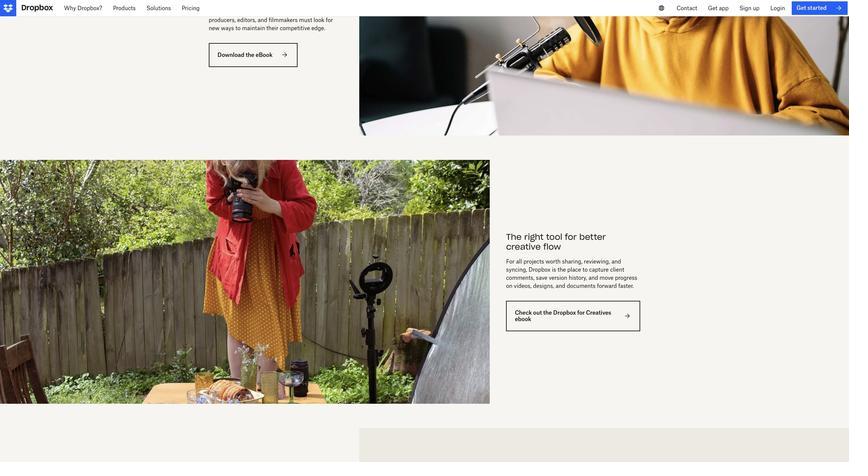 Task type: vqa. For each thing, say whether or not it's contained in the screenshot.
the topmost 'Dropbox'
yes



Task type: describe. For each thing, give the bounding box(es) containing it.
and down version
[[556, 283, 565, 289]]

the inside check out the dropbox for creatives ebook
[[543, 309, 552, 316]]

up
[[753, 5, 760, 12]]

progress
[[615, 274, 637, 281]]

get app button
[[703, 0, 734, 16]]

reviewing,
[[584, 258, 610, 265]]

save
[[536, 274, 547, 281]]

and up maintain
[[258, 17, 267, 23]]

products button
[[108, 0, 141, 16]]

move
[[600, 274, 614, 281]]

get for get app
[[708, 5, 718, 12]]

history,
[[569, 274, 587, 281]]

download
[[218, 51, 244, 58]]

videos,
[[514, 283, 532, 289]]

for inside the right tool for better creative flow
[[565, 232, 577, 242]]

media
[[258, 0, 274, 7]]

check out the dropbox for creatives ebook link
[[506, 301, 640, 332]]

login
[[771, 5, 785, 12]]

dropbox?
[[77, 5, 102, 12]]

evolve
[[306, 0, 322, 7]]

for inside as technology and media continue to evolve at a rapid pace, podcasters, writers, publishers, producers, editors, and filmmakers must look for new ways to maintain their competitive edge.
[[326, 17, 333, 23]]

right
[[524, 232, 544, 242]]

0 horizontal spatial to
[[235, 25, 241, 31]]

why
[[64, 5, 76, 12]]

a woman speaking into a desktop microphone image
[[359, 0, 849, 136]]

podcasters,
[[238, 8, 268, 15]]

place
[[567, 266, 581, 273]]

new
[[209, 25, 220, 31]]

get started link
[[792, 1, 848, 15]]

tool
[[546, 232, 562, 242]]

as technology and media continue to evolve at a rapid pace, podcasters, writers, publishers, producers, editors, and filmmakers must look for new ways to maintain their competitive edge.
[[209, 0, 333, 31]]

solutions button
[[141, 0, 176, 16]]

pricing link
[[176, 0, 205, 16]]

contact
[[677, 5, 697, 12]]

rapid
[[209, 8, 222, 15]]

why dropbox?
[[64, 5, 102, 12]]

a woman takes a photograph of a table with food on it. image
[[0, 160, 490, 404]]

check
[[515, 309, 532, 316]]

download the ebook
[[218, 51, 273, 58]]

must
[[299, 17, 312, 23]]

why dropbox? button
[[59, 0, 108, 16]]

the right tool for better creative flow
[[506, 232, 606, 252]]

continue
[[275, 0, 298, 7]]

the
[[506, 232, 522, 242]]

ebook
[[515, 316, 531, 323]]

started
[[808, 5, 827, 11]]

and down capture
[[589, 274, 598, 281]]

flow
[[543, 242, 561, 252]]

to inside for all projects worth sharing, reviewing, and syncing, dropbox is the place to capture client comments, save version history, and move progress on videos, designs, and documents forward faster.
[[583, 266, 588, 273]]

ways
[[221, 25, 234, 31]]



Task type: locate. For each thing, give the bounding box(es) containing it.
for right tool
[[565, 232, 577, 242]]

0 horizontal spatial for
[[326, 17, 333, 23]]

and up client on the right bottom of page
[[612, 258, 621, 265]]

0 vertical spatial to
[[299, 0, 304, 7]]

pricing
[[182, 5, 200, 12]]

creative
[[506, 242, 541, 252]]

the inside for all projects worth sharing, reviewing, and syncing, dropbox is the place to capture client comments, save version history, and move progress on videos, designs, and documents forward faster.
[[558, 266, 566, 273]]

pace,
[[223, 8, 237, 15]]

solutions
[[147, 5, 171, 12]]

to
[[299, 0, 304, 7], [235, 25, 241, 31], [583, 266, 588, 273]]

and up podcasters,
[[247, 0, 256, 7]]

1 vertical spatial to
[[235, 25, 241, 31]]

is
[[552, 266, 556, 273]]

products
[[113, 5, 136, 12]]

for inside check out the dropbox for creatives ebook
[[577, 309, 585, 316]]

2 horizontal spatial for
[[577, 309, 585, 316]]

the
[[246, 51, 254, 58], [558, 266, 566, 273], [543, 309, 552, 316]]

the left ebook
[[246, 51, 254, 58]]

dropbox up save
[[529, 266, 550, 273]]

1 horizontal spatial for
[[565, 232, 577, 242]]

projects
[[524, 258, 544, 265]]

0 vertical spatial dropbox
[[529, 266, 550, 273]]

get app
[[708, 5, 729, 12]]

contact button
[[671, 0, 703, 16]]

to up publishers,
[[299, 0, 304, 7]]

for
[[506, 258, 515, 265]]

get inside dropdown button
[[708, 5, 718, 12]]

and
[[247, 0, 256, 7], [258, 17, 267, 23], [612, 258, 621, 265], [589, 274, 598, 281], [556, 283, 565, 289]]

publishers,
[[290, 8, 318, 15]]

2 vertical spatial to
[[583, 266, 588, 273]]

client
[[610, 266, 624, 273]]

look
[[314, 17, 324, 23]]

on
[[506, 283, 513, 289]]

out
[[533, 309, 542, 316]]

get for get started
[[797, 5, 806, 11]]

0 vertical spatial the
[[246, 51, 254, 58]]

sign up
[[740, 5, 760, 12]]

editors,
[[237, 17, 256, 23]]

syncing,
[[506, 266, 527, 273]]

1 vertical spatial dropbox
[[553, 309, 576, 316]]

capture
[[589, 266, 609, 273]]

producers,
[[209, 17, 236, 23]]

comments,
[[506, 274, 535, 281]]

for left creatives
[[577, 309, 585, 316]]

for right look
[[326, 17, 333, 23]]

to up history,
[[583, 266, 588, 273]]

faster.
[[618, 283, 634, 289]]

a
[[330, 0, 333, 7]]

forward
[[597, 283, 617, 289]]

1 horizontal spatial dropbox
[[553, 309, 576, 316]]

ebook
[[256, 51, 273, 58]]

1 horizontal spatial get
[[797, 5, 806, 11]]

all
[[516, 258, 522, 265]]

technology
[[217, 0, 245, 7]]

to right ways
[[235, 25, 241, 31]]

as
[[209, 0, 215, 7]]

their
[[266, 25, 278, 31]]

documents
[[567, 283, 596, 289]]

get
[[797, 5, 806, 11], [708, 5, 718, 12]]

get left the 'app' in the top of the page
[[708, 5, 718, 12]]

get started
[[797, 5, 827, 11]]

0 horizontal spatial dropbox
[[529, 266, 550, 273]]

the right is
[[558, 266, 566, 273]]

maintain
[[242, 25, 265, 31]]

0 horizontal spatial get
[[708, 5, 718, 12]]

worth
[[546, 258, 561, 265]]

sign
[[740, 5, 752, 12]]

download the ebook link
[[209, 43, 298, 67]]

1 vertical spatial the
[[558, 266, 566, 273]]

at
[[323, 0, 328, 7]]

2 horizontal spatial to
[[583, 266, 588, 273]]

for all projects worth sharing, reviewing, and syncing, dropbox is the place to capture client comments, save version history, and move progress on videos, designs, and documents forward faster.
[[506, 258, 637, 289]]

dropbox
[[529, 266, 550, 273], [553, 309, 576, 316]]

version
[[549, 274, 567, 281]]

dropbox right out
[[553, 309, 576, 316]]

2 horizontal spatial the
[[558, 266, 566, 273]]

dropbox inside for all projects worth sharing, reviewing, and syncing, dropbox is the place to capture client comments, save version history, and move progress on videos, designs, and documents forward faster.
[[529, 266, 550, 273]]

2 vertical spatial the
[[543, 309, 552, 316]]

get left started
[[797, 5, 806, 11]]

1 horizontal spatial to
[[299, 0, 304, 7]]

0 vertical spatial for
[[326, 17, 333, 23]]

sign up link
[[734, 0, 765, 16]]

better
[[579, 232, 606, 242]]

1 vertical spatial for
[[565, 232, 577, 242]]

edge.
[[312, 25, 325, 31]]

2 vertical spatial for
[[577, 309, 585, 316]]

login link
[[765, 0, 790, 16]]

writers,
[[269, 8, 289, 15]]

designs,
[[533, 283, 554, 289]]

1 horizontal spatial the
[[543, 309, 552, 316]]

dropbox inside check out the dropbox for creatives ebook
[[553, 309, 576, 316]]

check out the dropbox for creatives ebook
[[515, 309, 611, 323]]

competitive
[[280, 25, 310, 31]]

sharing,
[[562, 258, 583, 265]]

creatives
[[586, 309, 611, 316]]

0 horizontal spatial the
[[246, 51, 254, 58]]

app
[[719, 5, 729, 12]]

for
[[326, 17, 333, 23], [565, 232, 577, 242], [577, 309, 585, 316]]

filmmakers
[[269, 17, 298, 23]]

the right out
[[543, 309, 552, 316]]



